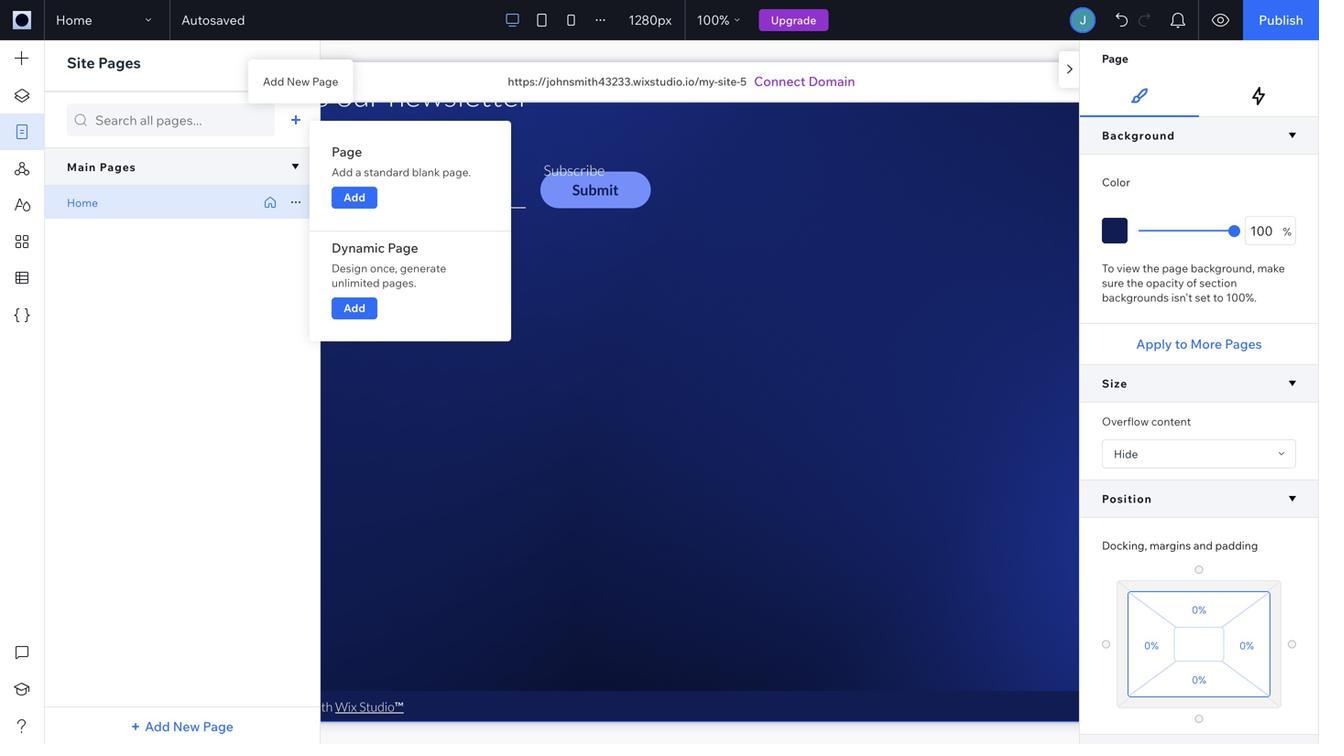 Task type: vqa. For each thing, say whether or not it's contained in the screenshot.
on
no



Task type: describe. For each thing, give the bounding box(es) containing it.
add new page inside "button"
[[145, 719, 233, 735]]

new inside "button"
[[173, 719, 200, 735]]

add button for page
[[332, 298, 377, 320]]

position
[[1102, 492, 1152, 506]]

100
[[697, 12, 719, 28]]

%
[[719, 12, 729, 28]]

more
[[1190, 336, 1222, 352]]

domain
[[808, 73, 855, 89]]

add button for add
[[332, 187, 377, 209]]

hide
[[1114, 447, 1138, 461]]

https://johnsmith43233.wixstudio.io/my-
[[508, 75, 718, 88]]

publish button
[[1243, 0, 1319, 40]]

1 horizontal spatial add new page
[[263, 75, 338, 88]]

avatar image
[[1072, 9, 1094, 31]]

dynamic page design once, generate unlimited pages.
[[332, 240, 446, 290]]

1 vertical spatial the
[[1126, 276, 1143, 290]]

apply
[[1136, 336, 1172, 352]]

blank
[[412, 165, 440, 179]]

100%.
[[1226, 291, 1257, 305]]

page inside page add a standard blank page.
[[332, 144, 362, 160]]

background
[[1102, 129, 1175, 142]]

to
[[1102, 262, 1114, 275]]

connect
[[754, 73, 806, 89]]

opacity
[[1146, 276, 1184, 290]]

page inside "button"
[[203, 719, 233, 735]]

main
[[67, 160, 96, 174]]

autosaved
[[181, 12, 245, 28]]

overflow
[[1102, 415, 1149, 429]]

background,
[[1191, 262, 1255, 275]]

connect domain button
[[754, 72, 855, 91]]

apply to more pages button
[[1121, 330, 1277, 359]]

content
[[1151, 415, 1191, 429]]

overflow content
[[1102, 415, 1191, 429]]

px
[[658, 12, 672, 28]]

page add a standard blank page.
[[332, 144, 471, 179]]

padding
[[1215, 539, 1258, 553]]

to view the page background, make sure the opacity of section backgrounds isn't set to 100%.
[[1102, 262, 1285, 305]]

make
[[1257, 262, 1285, 275]]

site
[[67, 54, 95, 72]]



Task type: locate. For each thing, give the bounding box(es) containing it.
5
[[740, 75, 747, 88]]

generate
[[400, 262, 446, 275]]

unlimited
[[332, 276, 380, 290]]

view
[[1117, 262, 1140, 275]]

standard
[[364, 165, 410, 179]]

add
[[263, 75, 284, 88], [332, 165, 353, 179], [343, 191, 365, 204], [343, 301, 365, 315], [145, 719, 170, 735]]

home
[[56, 12, 92, 28], [67, 196, 98, 210]]

backgrounds
[[1102, 291, 1169, 305]]

pages for main pages
[[100, 160, 136, 174]]

1280 px
[[628, 12, 672, 28]]

home up site
[[56, 12, 92, 28]]

design
[[332, 262, 367, 275]]

1280
[[628, 12, 658, 28]]

home down main
[[67, 196, 98, 210]]

page
[[1102, 52, 1128, 65], [312, 75, 338, 88], [332, 144, 362, 160], [388, 240, 418, 256], [203, 719, 233, 735]]

0 vertical spatial home
[[56, 12, 92, 28]]

1 vertical spatial add new page
[[145, 719, 233, 735]]

of
[[1187, 276, 1197, 290]]

pages right main
[[100, 160, 136, 174]]

sure
[[1102, 276, 1124, 290]]

pages for site pages
[[98, 54, 141, 72]]

0 vertical spatial to
[[1213, 291, 1224, 305]]

0 horizontal spatial add new page
[[145, 719, 233, 735]]

0 horizontal spatial to
[[1175, 336, 1188, 352]]

100 %
[[697, 12, 729, 28]]

add inside add new page "button"
[[145, 719, 170, 735]]

page inside dynamic page design once, generate unlimited pages.
[[388, 240, 418, 256]]

once,
[[370, 262, 397, 275]]

main pages
[[67, 160, 136, 174]]

2 vertical spatial pages
[[1225, 336, 1262, 352]]

add button down unlimited
[[332, 298, 377, 320]]

publish
[[1259, 12, 1303, 28]]

site-
[[718, 75, 740, 88]]

0 vertical spatial add new page
[[263, 75, 338, 88]]

pages right more
[[1225, 336, 1262, 352]]

0%
[[1192, 604, 1206, 617], [1144, 640, 1159, 652], [1239, 640, 1254, 652], [1192, 674, 1206, 687]]

1 vertical spatial home
[[67, 196, 98, 210]]

the up opacity
[[1143, 262, 1160, 275]]

0 vertical spatial the
[[1143, 262, 1160, 275]]

1 vertical spatial pages
[[100, 160, 136, 174]]

0% button
[[1192, 603, 1206, 618], [1144, 639, 1159, 653], [1239, 639, 1254, 653], [1192, 673, 1206, 688]]

and
[[1193, 539, 1213, 553]]

1 vertical spatial add button
[[332, 298, 377, 320]]

1 vertical spatial to
[[1175, 336, 1188, 352]]

None text field
[[1245, 216, 1296, 245]]

pages right site
[[98, 54, 141, 72]]

pages
[[98, 54, 141, 72], [100, 160, 136, 174], [1225, 336, 1262, 352]]

1 horizontal spatial new
[[287, 75, 310, 88]]

set
[[1195, 291, 1211, 305]]

page
[[1162, 262, 1188, 275]]

0 vertical spatial pages
[[98, 54, 141, 72]]

1 vertical spatial new
[[173, 719, 200, 735]]

page.
[[442, 165, 471, 179]]

1 add button from the top
[[332, 187, 377, 209]]

1 horizontal spatial to
[[1213, 291, 1224, 305]]

add button down a
[[332, 187, 377, 209]]

dynamic
[[332, 240, 385, 256]]

the
[[1143, 262, 1160, 275], [1126, 276, 1143, 290]]

to down section
[[1213, 291, 1224, 305]]

https://johnsmith43233.wixstudio.io/my-site-5 connect domain
[[508, 73, 855, 89]]

to
[[1213, 291, 1224, 305], [1175, 336, 1188, 352]]

site pages
[[67, 54, 141, 72]]

color
[[1102, 175, 1130, 189]]

add inside page add a standard blank page.
[[332, 165, 353, 179]]

0 vertical spatial add button
[[332, 187, 377, 209]]

Search all pages... text field
[[67, 104, 275, 136]]

add new page button
[[130, 713, 234, 742]]

0 vertical spatial new
[[287, 75, 310, 88]]

isn't
[[1171, 291, 1192, 305]]

add new page
[[263, 75, 338, 88], [145, 719, 233, 735]]

pages.
[[382, 276, 416, 290]]

the up backgrounds
[[1126, 276, 1143, 290]]

docking,
[[1102, 539, 1147, 553]]

pages inside button
[[1225, 336, 1262, 352]]

new
[[287, 75, 310, 88], [173, 719, 200, 735]]

docking, margins and padding
[[1102, 539, 1258, 553]]

to inside button
[[1175, 336, 1188, 352]]

margins
[[1150, 539, 1191, 553]]

size
[[1102, 377, 1128, 391]]

to inside to view the page background, make sure the opacity of section backgrounds isn't set to 100%.
[[1213, 291, 1224, 305]]

0 horizontal spatial new
[[173, 719, 200, 735]]

2 add button from the top
[[332, 298, 377, 320]]

a
[[355, 165, 361, 179]]

add button
[[332, 187, 377, 209], [332, 298, 377, 320]]

apply to more pages
[[1136, 336, 1262, 352]]

section
[[1199, 276, 1237, 290]]

to left more
[[1175, 336, 1188, 352]]



